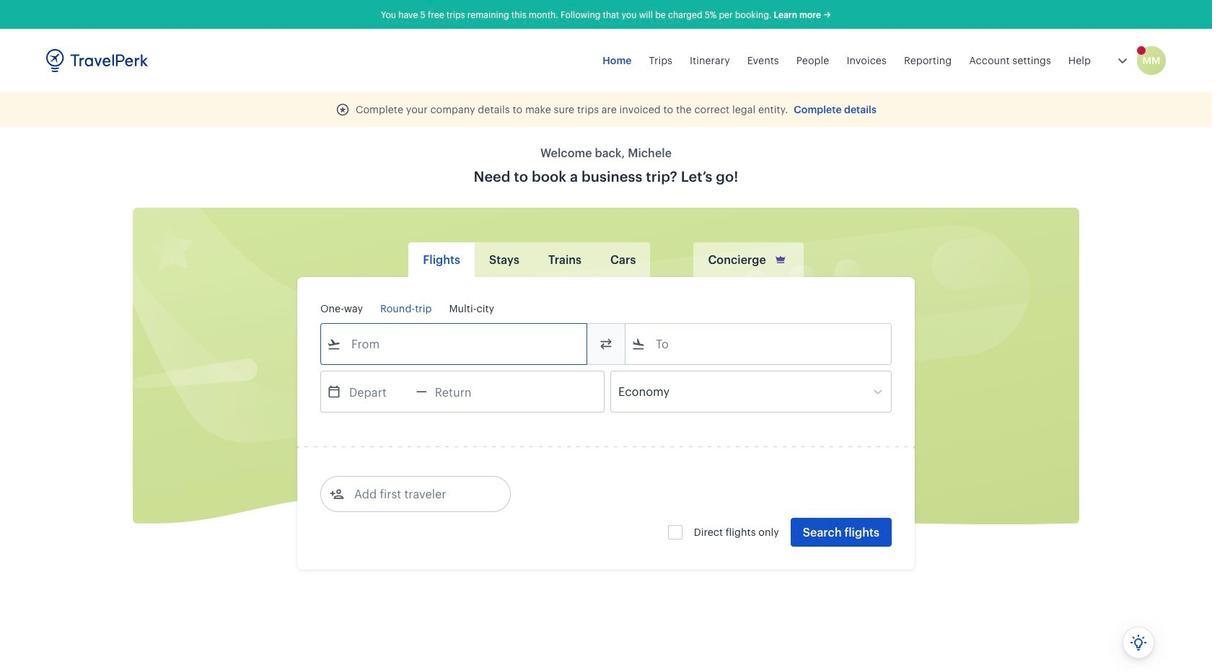 Task type: vqa. For each thing, say whether or not it's contained in the screenshot.
Move forward to switch to the next month. Icon
no



Task type: describe. For each thing, give the bounding box(es) containing it.
From search field
[[341, 333, 568, 356]]

To search field
[[646, 333, 873, 356]]



Task type: locate. For each thing, give the bounding box(es) containing it.
Return text field
[[427, 372, 502, 412]]

Add first traveler search field
[[344, 483, 494, 506]]

Depart text field
[[341, 372, 416, 412]]



